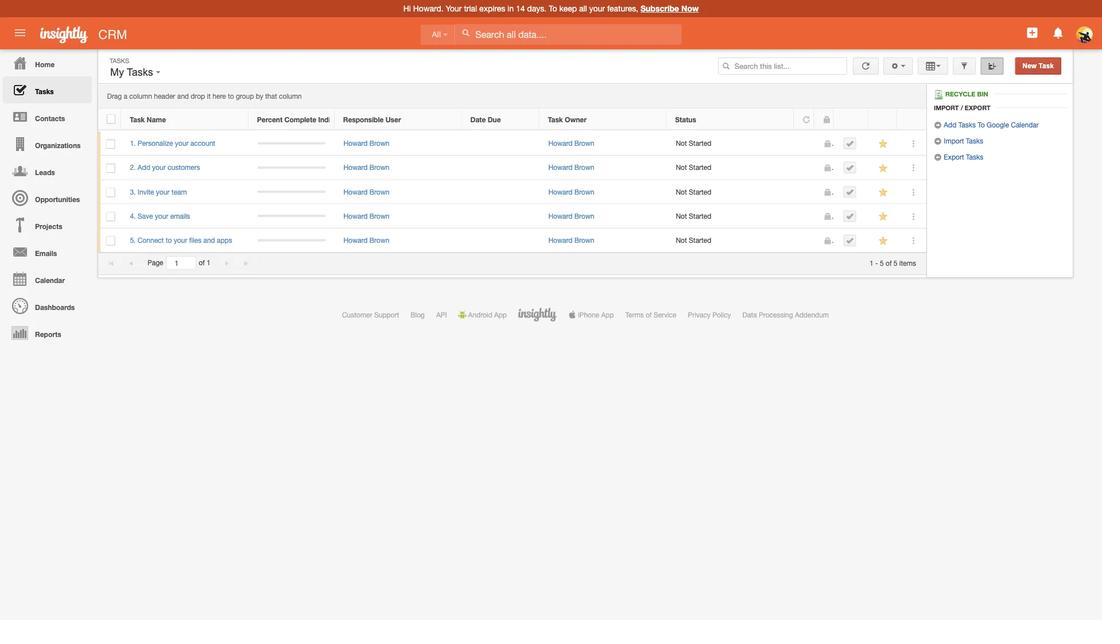 Task type: describe. For each thing, give the bounding box(es) containing it.
import tasks
[[943, 137, 984, 145]]

android app link
[[459, 311, 507, 319]]

all link
[[421, 24, 456, 45]]

api
[[437, 311, 447, 319]]

opportunities link
[[3, 184, 92, 211]]

0 horizontal spatial add
[[138, 164, 150, 172]]

row containing 2. add your customers
[[98, 156, 927, 180]]

dashboards
[[35, 303, 75, 311]]

privacy policy
[[688, 311, 732, 319]]

recycle
[[946, 90, 976, 98]]

new
[[1023, 62, 1038, 70]]

projects link
[[3, 211, 92, 238]]

4.
[[130, 212, 136, 220]]

your
[[446, 4, 462, 13]]

your for account
[[175, 139, 189, 147]]

started for 4. save your emails
[[689, 212, 712, 220]]

14
[[516, 4, 525, 13]]

following image for 3. invite your team
[[879, 187, 889, 198]]

2 press ctrl + space to group column header from the left
[[869, 109, 898, 130]]

show list view filters image
[[961, 62, 969, 70]]

private task image for customers
[[824, 164, 832, 172]]

new task link
[[1016, 57, 1062, 75]]

items
[[900, 259, 917, 267]]

calendar inside navigation
[[35, 276, 65, 284]]

task owner
[[548, 115, 587, 123]]

responsible
[[343, 115, 384, 123]]

import for import tasks
[[945, 137, 965, 145]]

emails link
[[3, 238, 92, 265]]

not started cell for 4. save your emails
[[668, 204, 795, 229]]

policy
[[713, 311, 732, 319]]

3. invite your team
[[130, 188, 187, 196]]

calendar link
[[3, 265, 92, 292]]

all
[[432, 30, 441, 39]]

not started cell for 2. add your customers
[[668, 156, 795, 180]]

private task image for 1. personalize your account
[[824, 140, 832, 148]]

of 1
[[199, 259, 211, 267]]

row containing 4. save your emails
[[98, 204, 927, 229]]

terms of service link
[[626, 311, 677, 319]]

tasks link
[[3, 76, 92, 103]]

hi
[[404, 4, 411, 13]]

owner
[[565, 115, 587, 123]]

search image
[[723, 62, 731, 70]]

date
[[471, 115, 486, 123]]

-
[[876, 259, 879, 267]]

your for customers
[[152, 164, 166, 172]]

2 horizontal spatial task
[[1039, 62, 1055, 70]]

started for 5. connect to your files and apps
[[689, 236, 712, 244]]

repeating task image
[[803, 116, 811, 124]]

trial
[[464, 4, 477, 13]]

subscribe
[[641, 4, 680, 13]]

add tasks to google calendar
[[943, 121, 1040, 129]]

customers
[[168, 164, 200, 172]]

2. add your customers
[[130, 164, 200, 172]]

terms of service
[[626, 311, 677, 319]]

home link
[[3, 49, 92, 76]]

Search all data.... text field
[[456, 24, 682, 45]]

1 horizontal spatial of
[[646, 311, 652, 319]]

started for 2. add your customers
[[689, 164, 712, 172]]

leads
[[35, 168, 55, 176]]

1 - 5 of 5 items
[[870, 259, 917, 267]]

circle arrow left image
[[935, 153, 943, 161]]

not for 4. save your emails
[[676, 212, 687, 220]]

2 1 from the left
[[870, 259, 874, 267]]

my tasks
[[110, 66, 156, 78]]

0 horizontal spatial to
[[549, 4, 557, 13]]

status
[[676, 115, 697, 123]]

crm
[[98, 27, 127, 42]]

now
[[682, 4, 699, 13]]

personalize
[[138, 139, 173, 147]]

mark this task complete image
[[846, 237, 854, 245]]

tasks for import tasks
[[967, 137, 984, 145]]

not for 3. invite your team
[[676, 188, 687, 196]]

data processing addendum
[[743, 311, 830, 319]]

iphone
[[578, 311, 600, 319]]

recycle bin
[[946, 90, 989, 98]]

circle arrow right image
[[935, 121, 943, 129]]

not started cell for 5. connect to your files and apps
[[668, 229, 795, 253]]

mark this task complete image for 3. invite your team
[[846, 188, 854, 196]]

support
[[374, 311, 399, 319]]

data processing addendum link
[[743, 311, 830, 319]]

3 press ctrl + space to group column header from the left
[[898, 109, 927, 130]]

drag
[[107, 92, 122, 100]]

4. save your emails
[[130, 212, 190, 220]]

that
[[265, 92, 277, 100]]

service
[[654, 311, 677, 319]]

days.
[[528, 4, 547, 13]]

emails
[[35, 249, 57, 257]]

your for emails
[[155, 212, 169, 220]]

organizations
[[35, 141, 81, 149]]

started for 1. personalize your account
[[689, 139, 712, 147]]

0 horizontal spatial and
[[177, 92, 189, 100]]

2. add your customers link
[[130, 164, 206, 172]]

navigation containing home
[[0, 49, 92, 346]]

your left files
[[174, 236, 187, 244]]

percent
[[257, 115, 283, 123]]

2 column from the left
[[279, 92, 302, 100]]

not started for 5. connect to your files and apps
[[676, 236, 712, 244]]

save
[[138, 212, 153, 220]]

drag a column header and drop it here to group by that column
[[107, 92, 302, 100]]

tasks for my tasks
[[127, 66, 153, 78]]

1 horizontal spatial to
[[978, 121, 986, 129]]

show sidebar image
[[989, 62, 997, 70]]

not for 1. personalize your account
[[676, 139, 687, 147]]

2 5 from the left
[[894, 259, 898, 267]]

mark this task complete image for 2. add your customers
[[846, 164, 854, 172]]

reports
[[35, 330, 61, 338]]

tasks inside tasks link
[[35, 87, 54, 95]]

android app
[[469, 311, 507, 319]]

app for android app
[[495, 311, 507, 319]]

import tasks link
[[935, 137, 984, 145]]

customer support
[[342, 311, 399, 319]]

reports link
[[3, 319, 92, 346]]

white image
[[462, 29, 470, 37]]

group
[[236, 92, 254, 100]]

1 column from the left
[[129, 92, 152, 100]]

0 horizontal spatial of
[[199, 259, 205, 267]]

organizations link
[[3, 130, 92, 157]]



Task type: locate. For each thing, give the bounding box(es) containing it.
5 started from the top
[[689, 236, 712, 244]]

4 row from the top
[[98, 180, 927, 204]]

not for 2. add your customers
[[676, 164, 687, 172]]

1 horizontal spatial export
[[966, 104, 991, 111]]

drop
[[191, 92, 205, 100]]

not started cell for 3. invite your team
[[668, 180, 795, 204]]

4 not started cell from the top
[[668, 204, 795, 229]]

1 horizontal spatial calendar
[[1012, 121, 1040, 129]]

0 vertical spatial following image
[[879, 211, 889, 222]]

following image for 2. add your customers
[[879, 163, 889, 174]]

user
[[386, 115, 401, 123]]

notifications image
[[1052, 26, 1066, 40]]

2 mark this task complete image from the top
[[846, 164, 854, 172]]

5.
[[130, 236, 136, 244]]

header
[[154, 92, 175, 100]]

to inside row
[[166, 236, 172, 244]]

complete
[[285, 115, 317, 123]]

5 not from the top
[[676, 236, 687, 244]]

0 horizontal spatial task
[[130, 115, 145, 123]]

api link
[[437, 311, 447, 319]]

press ctrl + space to group column header left circle arrow right image
[[898, 109, 927, 130]]

tasks up contacts link
[[35, 87, 54, 95]]

a
[[124, 92, 128, 100]]

contacts
[[35, 114, 65, 122]]

1 not from the top
[[676, 139, 687, 147]]

1 horizontal spatial column
[[279, 92, 302, 100]]

1 following image from the top
[[879, 138, 889, 149]]

1 press ctrl + space to group column header from the left
[[835, 109, 869, 130]]

1.
[[130, 139, 136, 147]]

to left google
[[978, 121, 986, 129]]

3 not started cell from the top
[[668, 180, 795, 204]]

tasks down import tasks
[[967, 153, 984, 161]]

row group
[[98, 132, 927, 253]]

following image
[[879, 138, 889, 149], [879, 163, 889, 174], [879, 187, 889, 198]]

5 right -
[[881, 259, 885, 267]]

add inside add tasks to google calendar link
[[945, 121, 957, 129]]

mark this task complete image for 4. save your emails
[[846, 212, 854, 220]]

iphone app link
[[569, 311, 614, 319]]

5 left items
[[894, 259, 898, 267]]

export right circle arrow left icon
[[945, 153, 965, 161]]

1 horizontal spatial app
[[602, 311, 614, 319]]

subscribe now link
[[641, 4, 699, 13]]

circle arrow right image
[[935, 137, 943, 145]]

import right circle arrow right icon
[[945, 137, 965, 145]]

not started for 3. invite your team
[[676, 188, 712, 196]]

it
[[207, 92, 211, 100]]

Search this list... text field
[[719, 57, 848, 75]]

/
[[961, 104, 964, 111]]

your right save
[[155, 212, 169, 220]]

add right 2.
[[138, 164, 150, 172]]

add tasks to google calendar link
[[935, 121, 1040, 129]]

dashboards link
[[3, 292, 92, 319]]

row containing task name
[[98, 109, 927, 130]]

emails
[[170, 212, 190, 220]]

tasks inside import tasks link
[[967, 137, 984, 145]]

started for 3. invite your team
[[689, 188, 712, 196]]

hi howard. your trial expires in 14 days. to keep all your features, subscribe now
[[404, 4, 699, 13]]

0 horizontal spatial column
[[129, 92, 152, 100]]

4 not from the top
[[676, 212, 687, 220]]

1 horizontal spatial 1
[[870, 259, 874, 267]]

3 started from the top
[[689, 188, 712, 196]]

tasks for export tasks
[[967, 153, 984, 161]]

started
[[689, 139, 712, 147], [689, 164, 712, 172], [689, 188, 712, 196], [689, 212, 712, 220], [689, 236, 712, 244]]

here
[[213, 92, 226, 100]]

1 vertical spatial following image
[[879, 235, 889, 246]]

1 horizontal spatial and
[[203, 236, 215, 244]]

howard brown link
[[344, 139, 390, 147], [549, 139, 595, 147], [344, 164, 390, 172], [549, 164, 595, 172], [344, 188, 390, 196], [549, 188, 595, 196], [344, 212, 390, 220], [549, 212, 595, 220], [344, 236, 390, 244], [549, 236, 595, 244]]

press ctrl + space to group column header down cog icon
[[869, 109, 898, 130]]

0 vertical spatial export
[[966, 104, 991, 111]]

not for 5. connect to your files and apps
[[676, 236, 687, 244]]

1 row from the top
[[98, 109, 927, 130]]

1 started from the top
[[689, 139, 712, 147]]

projects
[[35, 222, 62, 230]]

3 following image from the top
[[879, 187, 889, 198]]

3 row from the top
[[98, 156, 927, 180]]

1 horizontal spatial add
[[945, 121, 957, 129]]

1 horizontal spatial task
[[548, 115, 563, 123]]

add right circle arrow right image
[[945, 121, 957, 129]]

1 app from the left
[[495, 311, 507, 319]]

import left /
[[935, 104, 960, 111]]

keep
[[560, 4, 577, 13]]

0 vertical spatial add
[[945, 121, 957, 129]]

3 mark this task complete image from the top
[[846, 188, 854, 196]]

google
[[987, 121, 1010, 129]]

2 vertical spatial following image
[[879, 187, 889, 198]]

your for team
[[156, 188, 170, 196]]

1 1 from the left
[[207, 259, 211, 267]]

2 not from the top
[[676, 164, 687, 172]]

0 vertical spatial to
[[228, 92, 234, 100]]

0 vertical spatial calendar
[[1012, 121, 1040, 129]]

column right that at the top
[[279, 92, 302, 100]]

calendar up dashboards link
[[35, 276, 65, 284]]

private task image for 4. save your emails
[[824, 213, 832, 221]]

and inside row
[[203, 236, 215, 244]]

1 horizontal spatial to
[[228, 92, 234, 100]]

features,
[[608, 4, 639, 13]]

not started for 1. personalize your account
[[676, 139, 712, 147]]

6 row from the top
[[98, 229, 927, 253]]

cog image
[[892, 62, 900, 70]]

1 private task image from the top
[[824, 164, 832, 172]]

your left team
[[156, 188, 170, 196]]

2 app from the left
[[602, 311, 614, 319]]

tasks for add tasks to google calendar
[[959, 121, 977, 129]]

export down bin
[[966, 104, 991, 111]]

tasks up my on the top of page
[[110, 57, 129, 64]]

not started for 2. add your customers
[[676, 164, 712, 172]]

task name
[[130, 115, 166, 123]]

refresh list image
[[861, 62, 872, 70]]

mark this task complete image
[[846, 140, 854, 148], [846, 164, 854, 172], [846, 188, 854, 196], [846, 212, 854, 220]]

task left name
[[130, 115, 145, 123]]

1 field
[[167, 257, 196, 269]]

not started
[[676, 139, 712, 147], [676, 164, 712, 172], [676, 188, 712, 196], [676, 212, 712, 220], [676, 236, 712, 244]]

2 private task image from the top
[[824, 188, 832, 196]]

task right "new"
[[1039, 62, 1055, 70]]

1 vertical spatial private task image
[[824, 188, 832, 196]]

5 not started from the top
[[676, 236, 712, 244]]

your up '3. invite your team'
[[152, 164, 166, 172]]

your right all
[[590, 4, 605, 13]]

2 following image from the top
[[879, 163, 889, 174]]

privacy policy link
[[688, 311, 732, 319]]

1 vertical spatial to
[[166, 236, 172, 244]]

following image for 5. connect to your files and apps
[[879, 235, 889, 246]]

5
[[881, 259, 885, 267], [894, 259, 898, 267]]

2 started from the top
[[689, 164, 712, 172]]

row containing 1. personalize your account
[[98, 132, 927, 156]]

howard.
[[413, 4, 444, 13]]

not started cell for 1. personalize your account
[[668, 132, 795, 156]]

0 horizontal spatial to
[[166, 236, 172, 244]]

tasks inside my tasks button
[[127, 66, 153, 78]]

my tasks button
[[107, 64, 164, 81]]

1 vertical spatial following image
[[879, 163, 889, 174]]

privacy
[[688, 311, 711, 319]]

None checkbox
[[107, 115, 115, 124], [107, 140, 115, 149], [107, 188, 115, 197], [107, 115, 115, 124], [107, 140, 115, 149], [107, 188, 115, 197]]

1. personalize your account link
[[130, 139, 221, 147]]

1 following image from the top
[[879, 211, 889, 222]]

your
[[590, 4, 605, 13], [175, 139, 189, 147], [152, 164, 166, 172], [156, 188, 170, 196], [155, 212, 169, 220], [174, 236, 187, 244]]

tasks down add tasks to google calendar link
[[967, 137, 984, 145]]

and right files
[[203, 236, 215, 244]]

leads link
[[3, 157, 92, 184]]

date due
[[471, 115, 501, 123]]

following image
[[879, 211, 889, 222], [879, 235, 889, 246]]

import / export
[[935, 104, 991, 111]]

0 vertical spatial following image
[[879, 138, 889, 149]]

0 vertical spatial and
[[177, 92, 189, 100]]

row group containing 1. personalize your account
[[98, 132, 927, 253]]

4 mark this task complete image from the top
[[846, 212, 854, 220]]

2 following image from the top
[[879, 235, 889, 246]]

following image for 4. save your emails
[[879, 211, 889, 222]]

private task image for 5. connect to your files and apps
[[824, 237, 832, 245]]

contacts link
[[3, 103, 92, 130]]

and left drop
[[177, 92, 189, 100]]

2 row from the top
[[98, 132, 927, 156]]

None checkbox
[[107, 164, 115, 173], [107, 212, 115, 221], [107, 236, 115, 246], [107, 164, 115, 173], [107, 212, 115, 221], [107, 236, 115, 246]]

5 row from the top
[[98, 204, 927, 229]]

1 5 from the left
[[881, 259, 885, 267]]

cell
[[249, 132, 335, 156], [462, 132, 540, 156], [795, 132, 815, 156], [835, 132, 870, 156], [249, 156, 335, 180], [462, 156, 540, 180], [795, 156, 815, 180], [835, 156, 870, 180], [249, 180, 335, 204], [462, 180, 540, 204], [795, 180, 815, 204], [835, 180, 870, 204], [249, 204, 335, 229], [462, 204, 540, 229], [795, 204, 815, 229], [835, 204, 870, 229], [249, 229, 335, 253], [462, 229, 540, 253], [795, 229, 815, 253], [835, 229, 870, 253]]

of right 1 field
[[199, 259, 205, 267]]

0 horizontal spatial export
[[945, 153, 965, 161]]

app right android
[[495, 311, 507, 319]]

0 vertical spatial import
[[935, 104, 960, 111]]

export
[[966, 104, 991, 111], [945, 153, 965, 161]]

1 vertical spatial add
[[138, 164, 150, 172]]

mark this task complete image for 1. personalize your account
[[846, 140, 854, 148]]

howard brown
[[344, 139, 390, 147], [549, 139, 595, 147], [344, 164, 390, 172], [549, 164, 595, 172], [344, 188, 390, 196], [549, 188, 595, 196], [344, 212, 390, 220], [549, 212, 595, 220], [344, 236, 390, 244], [549, 236, 595, 244]]

1 not started from the top
[[676, 139, 712, 147]]

4 started from the top
[[689, 212, 712, 220]]

1 vertical spatial import
[[945, 137, 965, 145]]

tasks up import tasks
[[959, 121, 977, 129]]

private task image
[[823, 116, 831, 124], [824, 140, 832, 148], [824, 213, 832, 221], [824, 237, 832, 245]]

2 not started from the top
[[676, 164, 712, 172]]

navigation
[[0, 49, 92, 346]]

task left owner
[[548, 115, 563, 123]]

page
[[148, 259, 163, 267]]

not started for 4. save your emails
[[676, 212, 712, 220]]

apps
[[217, 236, 232, 244]]

3 not started from the top
[[676, 188, 712, 196]]

android
[[469, 311, 493, 319]]

all
[[580, 4, 587, 13]]

0 vertical spatial to
[[549, 4, 557, 13]]

row containing 5. connect to your files and apps
[[98, 229, 927, 253]]

to
[[549, 4, 557, 13], [978, 121, 986, 129]]

tasks right my on the top of page
[[127, 66, 153, 78]]

private task image
[[824, 164, 832, 172], [824, 188, 832, 196]]

to left keep
[[549, 4, 557, 13]]

row
[[98, 109, 927, 130], [98, 132, 927, 156], [98, 156, 927, 180], [98, 180, 927, 204], [98, 204, 927, 229], [98, 229, 927, 253]]

1 vertical spatial export
[[945, 153, 965, 161]]

press ctrl + space to group column header
[[835, 109, 869, 130], [869, 109, 898, 130], [898, 109, 927, 130]]

export tasks
[[943, 153, 984, 161]]

calendar
[[1012, 121, 1040, 129], [35, 276, 65, 284]]

1 vertical spatial to
[[978, 121, 986, 129]]

0 horizontal spatial 5
[[881, 259, 885, 267]]

2 horizontal spatial of
[[886, 259, 892, 267]]

3.
[[130, 188, 136, 196]]

0 horizontal spatial app
[[495, 311, 507, 319]]

my
[[110, 66, 124, 78]]

private task image for team
[[824, 188, 832, 196]]

app for iphone app
[[602, 311, 614, 319]]

team
[[172, 188, 187, 196]]

of right terms in the right of the page
[[646, 311, 652, 319]]

task for task name
[[130, 115, 145, 123]]

press ctrl + space to group column header right repeating task icon
[[835, 109, 869, 130]]

1 right 1 field
[[207, 259, 211, 267]]

of right -
[[886, 259, 892, 267]]

5. connect to your files and apps link
[[130, 236, 238, 244]]

4 not started from the top
[[676, 212, 712, 220]]

calendar right google
[[1012, 121, 1040, 129]]

data
[[743, 311, 758, 319]]

0 horizontal spatial calendar
[[35, 276, 65, 284]]

column
[[129, 92, 152, 100], [279, 92, 302, 100]]

customer
[[342, 311, 373, 319]]

not started cell
[[668, 132, 795, 156], [668, 156, 795, 180], [668, 180, 795, 204], [668, 204, 795, 229], [668, 229, 795, 253]]

import for import / export
[[935, 104, 960, 111]]

customer support link
[[342, 311, 399, 319]]

5 not started cell from the top
[[668, 229, 795, 253]]

and
[[177, 92, 189, 100], [203, 236, 215, 244]]

following image for 1. personalize your account
[[879, 138, 889, 149]]

1 vertical spatial calendar
[[35, 276, 65, 284]]

percent complete indicator responsible user
[[257, 115, 401, 123]]

2 not started cell from the top
[[668, 156, 795, 180]]

row containing 3. invite your team
[[98, 180, 927, 204]]

bin
[[978, 90, 989, 98]]

to
[[228, 92, 234, 100], [166, 236, 172, 244]]

terms
[[626, 311, 644, 319]]

connect
[[138, 236, 164, 244]]

files
[[189, 236, 202, 244]]

app right iphone
[[602, 311, 614, 319]]

your left account
[[175, 139, 189, 147]]

tasks inside export tasks link
[[967, 153, 984, 161]]

calendar inside add tasks to google calendar link
[[1012, 121, 1040, 129]]

0 vertical spatial private task image
[[824, 164, 832, 172]]

1 vertical spatial and
[[203, 236, 215, 244]]

invite
[[138, 188, 154, 196]]

recycle bin link
[[935, 90, 995, 99]]

column right a
[[129, 92, 152, 100]]

to right here
[[228, 92, 234, 100]]

1 not started cell from the top
[[668, 132, 795, 156]]

indicator
[[318, 115, 348, 123]]

blog
[[411, 311, 425, 319]]

not
[[676, 139, 687, 147], [676, 164, 687, 172], [676, 188, 687, 196], [676, 212, 687, 220], [676, 236, 687, 244]]

1 horizontal spatial 5
[[894, 259, 898, 267]]

0 horizontal spatial 1
[[207, 259, 211, 267]]

1 mark this task complete image from the top
[[846, 140, 854, 148]]

by
[[256, 92, 264, 100]]

1 left -
[[870, 259, 874, 267]]

tasks inside add tasks to google calendar link
[[959, 121, 977, 129]]

2.
[[130, 164, 136, 172]]

blog link
[[411, 311, 425, 319]]

task for task owner
[[548, 115, 563, 123]]

iphone app
[[578, 311, 614, 319]]

3 not from the top
[[676, 188, 687, 196]]

to right connect
[[166, 236, 172, 244]]

opportunities
[[35, 195, 80, 203]]



Task type: vqa. For each thing, say whether or not it's contained in the screenshot.
3rd press ctrl + space to group "column header" from right
yes



